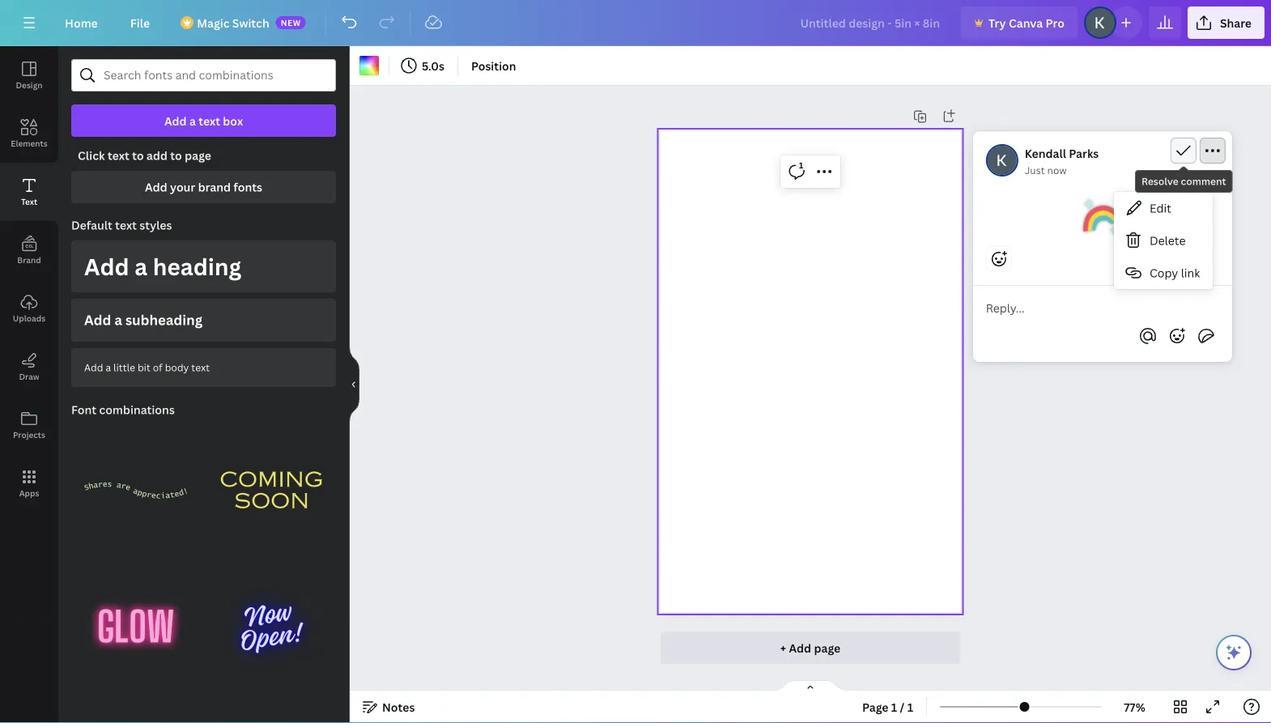 Task type: describe. For each thing, give the bounding box(es) containing it.
click text to add to page
[[78, 148, 211, 163]]

share
[[1221, 15, 1252, 30]]

pro
[[1046, 15, 1065, 30]]

projects
[[13, 429, 45, 440]]

heading
[[153, 251, 242, 282]]

page inside button
[[814, 640, 841, 656]]

apps
[[19, 488, 39, 499]]

show pages image
[[772, 680, 850, 693]]

new
[[281, 17, 301, 28]]

projects button
[[0, 396, 58, 454]]

5.0s button
[[396, 53, 451, 79]]

5.0s
[[422, 58, 445, 73]]

page
[[863, 699, 889, 715]]

try
[[989, 15, 1007, 30]]

elements button
[[0, 104, 58, 163]]

comment
[[1181, 175, 1227, 188]]

home link
[[52, 6, 111, 39]]

text button
[[0, 163, 58, 221]]

edit button
[[1115, 192, 1214, 224]]

switch
[[232, 15, 269, 30]]

styles
[[140, 217, 172, 233]]

a for subheading
[[114, 311, 122, 329]]

1 inside button
[[800, 160, 804, 171]]

combinations
[[99, 402, 175, 417]]

canva assistant image
[[1225, 643, 1244, 663]]

text left styles
[[115, 217, 137, 233]]

font combinations
[[71, 402, 175, 417]]

77% button
[[1109, 694, 1162, 720]]

add a text box
[[164, 113, 243, 128]]

uploads button
[[0, 279, 58, 338]]

a for heading
[[135, 251, 148, 282]]

elements
[[11, 138, 48, 149]]

1 to from the left
[[132, 148, 144, 163]]

page 1 / 1
[[863, 699, 914, 715]]

add a text box button
[[71, 104, 336, 137]]

add for add a text box
[[164, 113, 187, 128]]

magic
[[197, 15, 230, 30]]

your
[[170, 179, 195, 195]]

copy link button
[[1115, 257, 1214, 289]]

brand
[[198, 179, 231, 195]]

draw button
[[0, 338, 58, 396]]

delete button
[[1115, 224, 1214, 257]]

magic switch
[[197, 15, 269, 30]]

add for add a little bit of body text
[[84, 361, 103, 374]]

notes
[[382, 699, 415, 715]]

add for add a subheading
[[84, 311, 111, 329]]

little
[[113, 361, 135, 374]]

add a little bit of body text
[[84, 361, 210, 374]]

1 button
[[784, 159, 810, 185]]

design
[[16, 79, 43, 90]]

#ffffff image
[[360, 56, 379, 75]]

design button
[[0, 46, 58, 104]]

+
[[781, 640, 787, 656]]

add your brand fonts button
[[71, 171, 336, 203]]

uploads
[[13, 313, 45, 324]]

link
[[1182, 265, 1201, 281]]

add a subheading button
[[71, 299, 336, 342]]

text right click
[[108, 148, 129, 163]]

try canva pro button
[[962, 6, 1078, 39]]

text
[[21, 196, 37, 207]]

brand button
[[0, 221, 58, 279]]



Task type: locate. For each thing, give the bounding box(es) containing it.
share button
[[1188, 6, 1265, 39]]

copy
[[1150, 265, 1179, 281]]

add a heading
[[84, 251, 242, 282]]

edit
[[1150, 200, 1172, 216]]

notes button
[[356, 694, 422, 720]]

add up add
[[164, 113, 187, 128]]

add for add a heading
[[84, 251, 129, 282]]

try canva pro
[[989, 15, 1065, 30]]

kendall parks just now
[[1026, 145, 1100, 177]]

add inside button
[[145, 179, 167, 195]]

resolve
[[1142, 175, 1179, 188]]

default
[[71, 217, 112, 233]]

page up the add your brand fonts
[[185, 148, 211, 163]]

file button
[[117, 6, 163, 39]]

+ add page
[[781, 640, 841, 656]]

1
[[800, 160, 804, 171], [892, 699, 898, 715], [908, 699, 914, 715]]

add a little bit of body text button
[[71, 348, 336, 387]]

home
[[65, 15, 98, 30]]

2 to from the left
[[170, 148, 182, 163]]

add left subheading at top
[[84, 311, 111, 329]]

0 horizontal spatial to
[[132, 148, 144, 163]]

Design title text field
[[788, 6, 955, 39]]

to right add
[[170, 148, 182, 163]]

add
[[147, 148, 168, 163]]

text left box on the top left of the page
[[199, 113, 220, 128]]

kendall
[[1026, 145, 1067, 161]]

main menu bar
[[0, 0, 1272, 46]]

of
[[153, 361, 163, 374]]

resolve comment
[[1142, 175, 1227, 188]]

to left add
[[132, 148, 144, 163]]

menu
[[1115, 192, 1214, 289]]

add left your
[[145, 179, 167, 195]]

delete
[[1150, 233, 1186, 248]]

menu containing edit
[[1115, 192, 1214, 289]]

apps button
[[0, 454, 58, 513]]

fonts
[[234, 179, 262, 195]]

bit
[[138, 361, 151, 374]]

click
[[78, 148, 105, 163]]

a
[[189, 113, 196, 128], [135, 251, 148, 282], [114, 311, 122, 329], [106, 361, 111, 374]]

77%
[[1125, 699, 1146, 715]]

hide image
[[349, 346, 360, 424]]

add down default
[[84, 251, 129, 282]]

0 horizontal spatial page
[[185, 148, 211, 163]]

0 horizontal spatial 1
[[800, 160, 804, 171]]

text
[[199, 113, 220, 128], [108, 148, 129, 163], [115, 217, 137, 233], [191, 361, 210, 374]]

1 horizontal spatial page
[[814, 640, 841, 656]]

default text styles
[[71, 217, 172, 233]]

just
[[1026, 163, 1046, 177]]

brand
[[17, 254, 41, 265]]

to
[[132, 148, 144, 163], [170, 148, 182, 163]]

add a heading button
[[71, 241, 336, 292]]

a left box on the top left of the page
[[189, 113, 196, 128]]

canva
[[1009, 15, 1043, 30]]

a left little
[[106, 361, 111, 374]]

add
[[164, 113, 187, 128], [145, 179, 167, 195], [84, 251, 129, 282], [84, 311, 111, 329], [84, 361, 103, 374], [789, 640, 812, 656]]

copy link
[[1150, 265, 1201, 281]]

add inside button
[[789, 640, 812, 656]]

a for text
[[189, 113, 196, 128]]

add right +
[[789, 640, 812, 656]]

expressing gratitude image
[[1084, 198, 1123, 237]]

a for little
[[106, 361, 111, 374]]

1 horizontal spatial to
[[170, 148, 182, 163]]

position
[[471, 58, 517, 73]]

file
[[130, 15, 150, 30]]

now
[[1048, 163, 1068, 177]]

Reply draft. Add a reply or @mention. text field
[[987, 299, 1220, 317]]

a down styles
[[135, 251, 148, 282]]

Search fonts and combinations search field
[[104, 60, 304, 91]]

font
[[71, 402, 96, 417]]

box
[[223, 113, 243, 128]]

draw
[[19, 371, 39, 382]]

0 vertical spatial page
[[185, 148, 211, 163]]

position button
[[465, 53, 523, 79]]

side panel tab list
[[0, 46, 58, 513]]

+ add page button
[[660, 632, 961, 664]]

page
[[185, 148, 211, 163], [814, 640, 841, 656]]

add a subheading
[[84, 311, 203, 329]]

add left little
[[84, 361, 103, 374]]

1 horizontal spatial 1
[[892, 699, 898, 715]]

/
[[900, 699, 905, 715]]

parks
[[1070, 145, 1100, 161]]

page up show pages "image"
[[814, 640, 841, 656]]

subheading
[[125, 311, 203, 329]]

add for add your brand fonts
[[145, 179, 167, 195]]

add your brand fonts
[[145, 179, 262, 195]]

1 vertical spatial page
[[814, 640, 841, 656]]

body
[[165, 361, 189, 374]]

a left subheading at top
[[114, 311, 122, 329]]

text right body
[[191, 361, 210, 374]]

2 horizontal spatial 1
[[908, 699, 914, 715]]



Task type: vqa. For each thing, say whether or not it's contained in the screenshot.
the top one-
no



